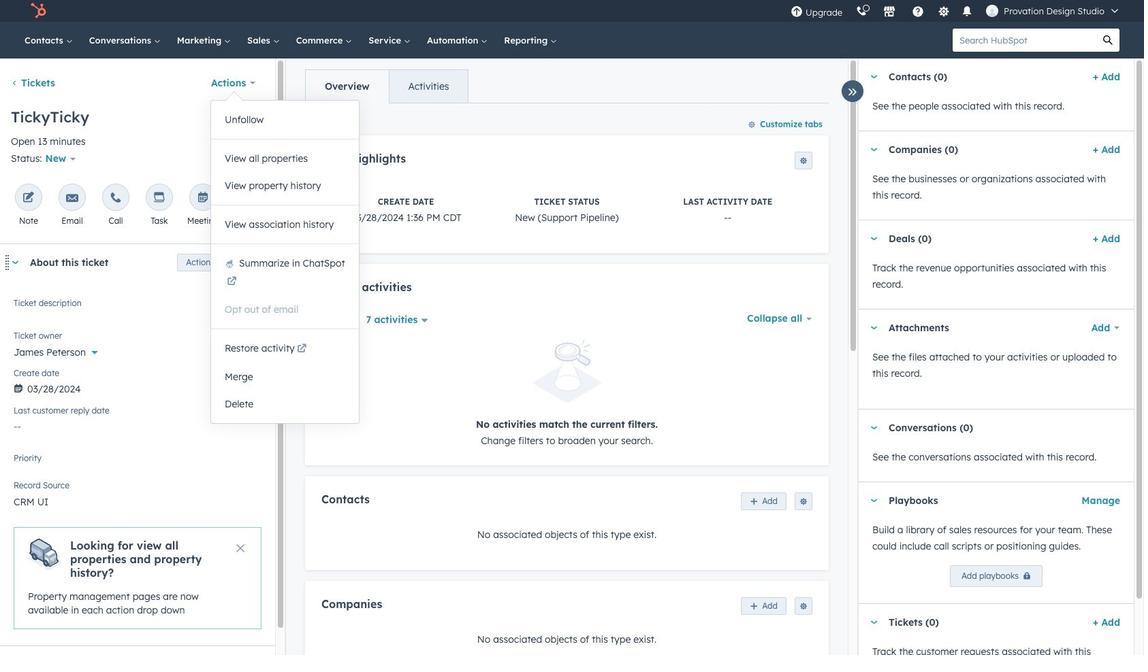 Task type: locate. For each thing, give the bounding box(es) containing it.
1 vertical spatial caret image
[[870, 327, 878, 330]]

task image
[[153, 192, 165, 205]]

caret image
[[870, 75, 878, 79], [870, 237, 878, 241], [11, 261, 19, 265], [870, 427, 878, 430], [870, 621, 878, 625]]

2 vertical spatial caret image
[[870, 500, 878, 503]]

1 vertical spatial alert
[[14, 528, 262, 630]]

alert
[[321, 341, 812, 449], [14, 528, 262, 630]]

link opens in a new window image
[[227, 274, 237, 291], [297, 342, 307, 358], [297, 345, 307, 355]]

0 vertical spatial caret image
[[870, 148, 878, 152]]

caret image
[[870, 148, 878, 152], [870, 327, 878, 330], [870, 500, 878, 503]]

None text field
[[14, 296, 262, 324]]

navigation
[[305, 69, 469, 104]]

0 horizontal spatial alert
[[14, 528, 262, 630]]

0 vertical spatial alert
[[321, 341, 812, 449]]

menu
[[784, 0, 1128, 22]]

close image
[[236, 545, 244, 553]]



Task type: vqa. For each thing, say whether or not it's contained in the screenshot.
-- text field on the left bottom
yes



Task type: describe. For each thing, give the bounding box(es) containing it.
marketplaces image
[[883, 6, 896, 18]]

manage card settings image
[[249, 260, 257, 268]]

MM/DD/YYYY text field
[[14, 377, 262, 399]]

meeting image
[[197, 192, 209, 205]]

note image
[[22, 192, 35, 205]]

-- text field
[[14, 414, 262, 436]]

Search HubSpot search field
[[953, 29, 1096, 52]]

2 caret image from the top
[[870, 327, 878, 330]]

call image
[[110, 192, 122, 205]]

james peterson image
[[986, 5, 998, 17]]

more image
[[240, 192, 253, 205]]

email image
[[66, 192, 78, 205]]

link opens in a new window image
[[227, 277, 237, 287]]

1 horizontal spatial alert
[[321, 341, 812, 449]]

1 caret image from the top
[[870, 148, 878, 152]]

3 caret image from the top
[[870, 500, 878, 503]]



